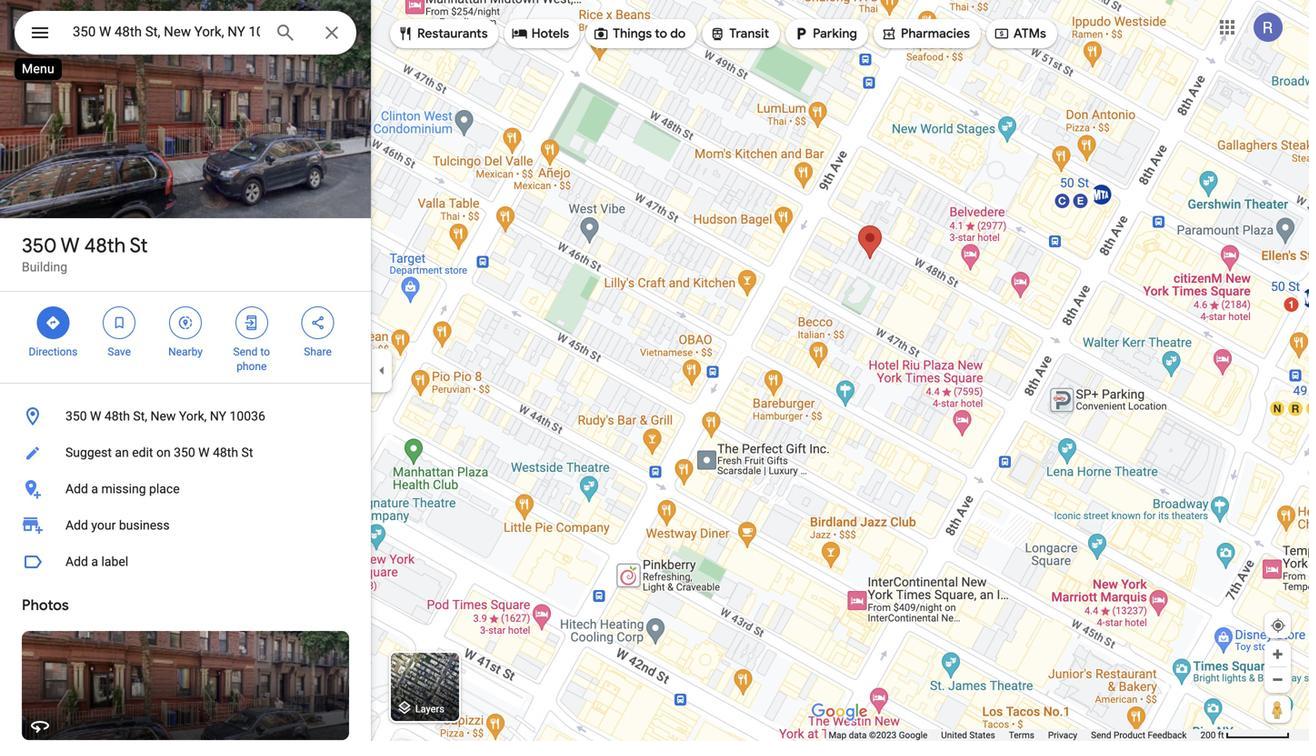 Task type: describe. For each thing, give the bounding box(es) containing it.

[[512, 24, 528, 44]]

terms
[[1010, 730, 1035, 741]]

your
[[91, 518, 116, 533]]

add for add a missing place
[[65, 482, 88, 497]]

add for add a label
[[65, 554, 88, 569]]

200 ft button
[[1201, 730, 1291, 741]]

zoom in image
[[1272, 648, 1285, 661]]

google
[[899, 730, 928, 741]]

pharmacies
[[901, 25, 971, 42]]

layers
[[415, 704, 445, 715]]

google maps element
[[0, 0, 1310, 741]]

add a missing place
[[65, 482, 180, 497]]

 things to do
[[593, 24, 686, 44]]

add your business link
[[0, 508, 371, 544]]

save
[[108, 346, 131, 358]]

united states
[[942, 730, 996, 741]]

edit
[[132, 445, 153, 460]]

data
[[849, 730, 867, 741]]

w for st
[[61, 233, 79, 258]]


[[994, 24, 1011, 44]]

feedback
[[1148, 730, 1188, 741]]

48th for st
[[84, 233, 126, 258]]

350 for st
[[22, 233, 57, 258]]

do
[[671, 25, 686, 42]]

ft
[[1219, 730, 1225, 741]]

st inside 350 w 48th st building
[[130, 233, 148, 258]]

add your business
[[65, 518, 170, 533]]

states
[[970, 730, 996, 741]]

 transit
[[710, 24, 770, 44]]

©2023
[[870, 730, 897, 741]]

2 vertical spatial 350
[[174, 445, 195, 460]]

350 w 48th st building
[[22, 233, 148, 275]]

2 vertical spatial 48th
[[213, 445, 238, 460]]

none field inside 350 w 48th st, new york, ny 10036 field
[[73, 21, 260, 43]]

add a label
[[65, 554, 128, 569]]

send product feedback
[[1092, 730, 1188, 741]]

united
[[942, 730, 968, 741]]

st inside button
[[242, 445, 253, 460]]

 restaurants
[[398, 24, 488, 44]]

privacy button
[[1049, 730, 1078, 741]]

2 vertical spatial w
[[198, 445, 210, 460]]

collapse side panel image
[[372, 361, 392, 381]]


[[398, 24, 414, 44]]

st,
[[133, 409, 147, 424]]


[[593, 24, 610, 44]]

missing
[[101, 482, 146, 497]]

on
[[156, 445, 171, 460]]

york,
[[179, 409, 207, 424]]

things
[[613, 25, 652, 42]]

ny
[[210, 409, 227, 424]]

350 W 48th St, New York, NY 10036 field
[[15, 11, 357, 55]]

 hotels
[[512, 24, 570, 44]]

photos
[[22, 596, 69, 615]]

 pharmacies
[[881, 24, 971, 44]]

add a label button
[[0, 544, 371, 580]]

a for label
[[91, 554, 98, 569]]

hotels
[[532, 25, 570, 42]]


[[177, 313, 194, 333]]

200 ft
[[1201, 730, 1225, 741]]


[[310, 313, 326, 333]]

 button
[[15, 11, 65, 58]]

send product feedback button
[[1092, 730, 1188, 741]]

10036
[[230, 409, 265, 424]]


[[244, 313, 260, 333]]



Task type: vqa. For each thing, say whether or not it's contained in the screenshot.
edit
yes



Task type: locate. For each thing, give the bounding box(es) containing it.
0 horizontal spatial to
[[261, 346, 270, 358]]

actions for 350 w 48th st region
[[0, 292, 371, 383]]

send inside send to phone
[[233, 346, 258, 358]]

to
[[655, 25, 668, 42], [261, 346, 270, 358]]

1 horizontal spatial to
[[655, 25, 668, 42]]

add left your
[[65, 518, 88, 533]]

0 vertical spatial st
[[130, 233, 148, 258]]

nearby
[[168, 346, 203, 358]]

add down suggest
[[65, 482, 88, 497]]

show your location image
[[1271, 618, 1287, 634]]

350 up suggest
[[65, 409, 87, 424]]

350 right on
[[174, 445, 195, 460]]

 parking
[[793, 24, 858, 44]]

48th inside 350 w 48th st building
[[84, 233, 126, 258]]

 atms
[[994, 24, 1047, 44]]

2 horizontal spatial w
[[198, 445, 210, 460]]

w for st,
[[90, 409, 101, 424]]

2 a from the top
[[91, 554, 98, 569]]

restaurants
[[418, 25, 488, 42]]

atms
[[1014, 25, 1047, 42]]

new
[[151, 409, 176, 424]]

send to phone
[[233, 346, 270, 373]]

footer
[[829, 730, 1201, 741]]

suggest an edit on 350 w 48th st
[[65, 445, 253, 460]]

3 add from the top
[[65, 554, 88, 569]]

350 w 48th st, new york, ny 10036 button
[[0, 398, 371, 435]]

0 horizontal spatial w
[[61, 233, 79, 258]]

to left do
[[655, 25, 668, 42]]

350 for st,
[[65, 409, 87, 424]]

1 vertical spatial add
[[65, 518, 88, 533]]

place
[[149, 482, 180, 497]]

0 vertical spatial to
[[655, 25, 668, 42]]

1 horizontal spatial st
[[242, 445, 253, 460]]

business
[[119, 518, 170, 533]]

united states button
[[942, 730, 996, 741]]

share
[[304, 346, 332, 358]]

350 w 48th st main content
[[0, 0, 371, 741]]

48th down ny
[[213, 445, 238, 460]]

terms button
[[1010, 730, 1035, 741]]

48th left st, on the bottom left
[[105, 409, 130, 424]]

a left missing
[[91, 482, 98, 497]]

1 add from the top
[[65, 482, 88, 497]]

1 vertical spatial 350
[[65, 409, 87, 424]]

350 up building
[[22, 233, 57, 258]]

product
[[1114, 730, 1146, 741]]

350
[[22, 233, 57, 258], [65, 409, 87, 424], [174, 445, 195, 460]]

None field
[[73, 21, 260, 43]]

1 vertical spatial send
[[1092, 730, 1112, 741]]

footer containing map data ©2023 google
[[829, 730, 1201, 741]]

a for missing
[[91, 482, 98, 497]]

350 w 48th st, new york, ny 10036
[[65, 409, 265, 424]]

a left label
[[91, 554, 98, 569]]

to inside send to phone
[[261, 346, 270, 358]]

1 vertical spatial 48th
[[105, 409, 130, 424]]

1 vertical spatial w
[[90, 409, 101, 424]]

add left label
[[65, 554, 88, 569]]

privacy
[[1049, 730, 1078, 741]]

0 horizontal spatial st
[[130, 233, 148, 258]]

w
[[61, 233, 79, 258], [90, 409, 101, 424], [198, 445, 210, 460]]

1 vertical spatial to
[[261, 346, 270, 358]]

1 horizontal spatial w
[[90, 409, 101, 424]]

2 horizontal spatial 350
[[174, 445, 195, 460]]

add for add your business
[[65, 518, 88, 533]]

1 vertical spatial st
[[242, 445, 253, 460]]

1 vertical spatial a
[[91, 554, 98, 569]]

map
[[829, 730, 847, 741]]

suggest an edit on 350 w 48th st button
[[0, 435, 371, 471]]


[[881, 24, 898, 44]]


[[29, 20, 51, 46]]

48th for st,
[[105, 409, 130, 424]]

suggest
[[65, 445, 112, 460]]

w down "york,"
[[198, 445, 210, 460]]

add a missing place button
[[0, 471, 371, 508]]

directions
[[29, 346, 78, 358]]

0 vertical spatial 350
[[22, 233, 57, 258]]

0 vertical spatial w
[[61, 233, 79, 258]]

phone
[[237, 360, 267, 373]]

send for send to phone
[[233, 346, 258, 358]]

48th up  at the left of page
[[84, 233, 126, 258]]

send
[[233, 346, 258, 358], [1092, 730, 1112, 741]]

0 horizontal spatial 350
[[22, 233, 57, 258]]

0 horizontal spatial send
[[233, 346, 258, 358]]

 search field
[[15, 11, 357, 58]]

transit
[[730, 25, 770, 42]]

to up "phone"
[[261, 346, 270, 358]]

zoom out image
[[1272, 673, 1285, 687]]

footer inside google maps element
[[829, 730, 1201, 741]]


[[710, 24, 726, 44]]

map data ©2023 google
[[829, 730, 928, 741]]

an
[[115, 445, 129, 460]]

2 vertical spatial add
[[65, 554, 88, 569]]

send left the product
[[1092, 730, 1112, 741]]

0 vertical spatial 48th
[[84, 233, 126, 258]]

send inside button
[[1092, 730, 1112, 741]]

1 horizontal spatial 350
[[65, 409, 87, 424]]

send for send product feedback
[[1092, 730, 1112, 741]]

0 vertical spatial add
[[65, 482, 88, 497]]

st
[[130, 233, 148, 258], [242, 445, 253, 460]]

send up "phone"
[[233, 346, 258, 358]]

building
[[22, 260, 67, 275]]

0 vertical spatial send
[[233, 346, 258, 358]]

w up building
[[61, 233, 79, 258]]

200
[[1201, 730, 1217, 741]]

a
[[91, 482, 98, 497], [91, 554, 98, 569]]

w up suggest
[[90, 409, 101, 424]]

350 inside 350 w 48th st building
[[22, 233, 57, 258]]

2 add from the top
[[65, 518, 88, 533]]

label
[[101, 554, 128, 569]]


[[45, 313, 61, 333]]

w inside 350 w 48th st building
[[61, 233, 79, 258]]

0 vertical spatial a
[[91, 482, 98, 497]]

show street view coverage image
[[1265, 696, 1292, 723]]

google account: ruby anderson  
(rubyanndersson@gmail.com) image
[[1254, 13, 1284, 42]]

1 horizontal spatial send
[[1092, 730, 1112, 741]]

parking
[[813, 25, 858, 42]]


[[111, 313, 128, 333]]

to inside  things to do
[[655, 25, 668, 42]]

1 a from the top
[[91, 482, 98, 497]]

add
[[65, 482, 88, 497], [65, 518, 88, 533], [65, 554, 88, 569]]

48th
[[84, 233, 126, 258], [105, 409, 130, 424], [213, 445, 238, 460]]


[[793, 24, 810, 44]]



